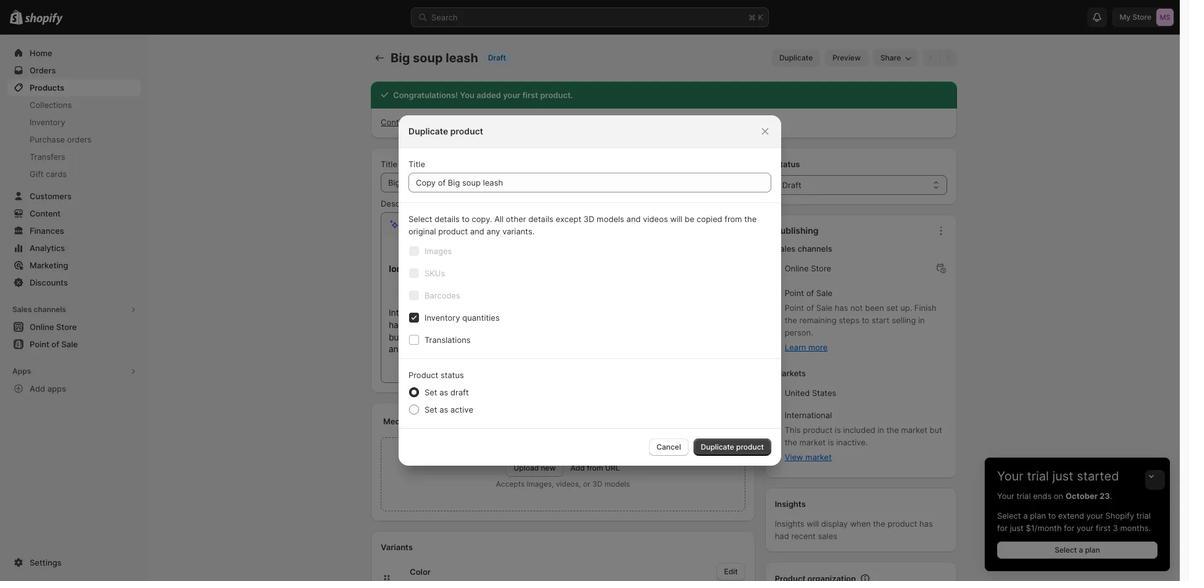 Task type: locate. For each thing, give the bounding box(es) containing it.
1 vertical spatial will
[[807, 519, 819, 529]]

your
[[998, 469, 1024, 484], [998, 491, 1015, 501]]

2 vertical spatial to
[[1049, 511, 1056, 521]]

point inside point of sale has not been set up. finish the remaining steps to start selling in person. learn more
[[785, 303, 804, 313]]

0 vertical spatial 3d
[[584, 214, 595, 224]]

a inside select a plan to extend your shopify trial for just $1/month for your first 3 months.
[[1024, 511, 1028, 521]]

1 vertical spatial sale
[[817, 303, 833, 313]]

but
[[930, 425, 943, 435]]

as down 'set as draft'
[[440, 405, 448, 415]]

channels inside "button"
[[34, 305, 66, 314]]

1 for from the left
[[998, 524, 1008, 533]]

online store
[[785, 264, 832, 273]]

title inside duplicate product dialog
[[409, 159, 425, 169]]

select inside select a plan to extend your shopify trial for just $1/month for your first 3 months.
[[998, 511, 1021, 521]]

0 horizontal spatial channels
[[34, 305, 66, 314]]

0 vertical spatial of
[[807, 288, 814, 298]]

0 vertical spatial sales channels
[[775, 244, 833, 254]]

trial up ends
[[1027, 469, 1049, 484]]

1 vertical spatial has
[[920, 519, 933, 529]]

variants.
[[503, 227, 535, 236]]

0 vertical spatial will
[[671, 214, 683, 224]]

1 horizontal spatial and
[[627, 214, 641, 224]]

1 vertical spatial insights
[[775, 519, 805, 529]]

your inside dropdown button
[[998, 469, 1024, 484]]

0 vertical spatial point
[[785, 288, 804, 298]]

product left view market link
[[737, 443, 764, 452]]

1 vertical spatial set
[[425, 405, 437, 415]]

1 horizontal spatial details
[[529, 214, 554, 224]]

first
[[523, 90, 538, 100], [1096, 524, 1111, 533]]

is left inactive.
[[828, 438, 834, 448]]

2 of from the top
[[807, 303, 814, 313]]

1 horizontal spatial inventory
[[425, 313, 460, 323]]

2 insights from the top
[[775, 519, 805, 529]]

1 horizontal spatial a
[[1079, 546, 1084, 555]]

1 set from the top
[[425, 388, 437, 398]]

0 vertical spatial duplicate
[[780, 53, 813, 62]]

the inside insights will display when the product has had recent sales
[[873, 519, 886, 529]]

0 vertical spatial trial
[[1027, 469, 1049, 484]]

0 horizontal spatial is
[[828, 438, 834, 448]]

0 horizontal spatial first
[[523, 90, 538, 100]]

product inside this product is included in the market but the market is inactive. view market
[[803, 425, 833, 435]]

point down online
[[785, 288, 804, 298]]

product down international
[[803, 425, 833, 435]]

1 horizontal spatial select
[[998, 511, 1021, 521]]

color
[[410, 567, 431, 577]]

1 vertical spatial plan
[[1086, 546, 1101, 555]]

0 vertical spatial select
[[409, 214, 432, 224]]

0 horizontal spatial inventory
[[30, 117, 65, 127]]

2 horizontal spatial select
[[1055, 546, 1077, 555]]

0 horizontal spatial will
[[671, 214, 683, 224]]

trial for just
[[1027, 469, 1049, 484]]

select details to copy. all other details except 3d models and videos will be copied from the original product and any variants.
[[409, 214, 757, 236]]

0 horizontal spatial draft
[[488, 53, 506, 62]]

$1/month
[[1026, 524, 1062, 533]]

1 insights from the top
[[775, 499, 806, 509]]

0 vertical spatial as
[[440, 388, 448, 398]]

in inside this product is included in the market but the market is inactive. view market
[[878, 425, 885, 435]]

duplicate inside button
[[780, 53, 813, 62]]

⌘ k
[[749, 12, 764, 22]]

your for your trial just started
[[998, 469, 1024, 484]]

0 horizontal spatial select
[[409, 214, 432, 224]]

product inside select details to copy. all other details except 3d models and videos will be copied from the original product and any variants.
[[439, 227, 468, 236]]

just left $1/month at the right of the page
[[1010, 524, 1024, 533]]

0 vertical spatial set
[[425, 388, 437, 398]]

and left videos
[[627, 214, 641, 224]]

inventory up purchase
[[30, 117, 65, 127]]

1 vertical spatial first
[[1096, 524, 1111, 533]]

sales channels down publishing
[[775, 244, 833, 254]]

learn
[[785, 343, 806, 353]]

1 horizontal spatial duplicate
[[701, 443, 735, 452]]

insights inside insights will display when the product has had recent sales
[[775, 519, 805, 529]]

learn more link
[[785, 343, 828, 353]]

point for point of sale has not been set up. finish the remaining steps to start selling in person. learn more
[[785, 303, 804, 313]]

ends
[[1034, 491, 1052, 501]]

2 for from the left
[[1064, 524, 1075, 533]]

original
[[409, 227, 436, 236]]

0 horizontal spatial just
[[1010, 524, 1024, 533]]

insights will display when the product has had recent sales
[[775, 519, 933, 541]]

0 vertical spatial a
[[1024, 511, 1028, 521]]

0 vertical spatial has
[[835, 303, 849, 313]]

1 vertical spatial just
[[1010, 524, 1024, 533]]

3d right or at the left of page
[[593, 480, 603, 489]]

0 vertical spatial your
[[998, 469, 1024, 484]]

copy.
[[472, 214, 492, 224]]

purchase
[[30, 135, 65, 144]]

plan down select a plan to extend your shopify trial for just $1/month for your first 3 months.
[[1086, 546, 1101, 555]]

2 vertical spatial duplicate
[[701, 443, 735, 452]]

first inside select a plan to extend your shopify trial for just $1/month for your first 3 months.
[[1096, 524, 1111, 533]]

start
[[872, 315, 890, 325]]

1 vertical spatial select
[[998, 511, 1021, 521]]

plan up $1/month at the right of the page
[[1030, 511, 1046, 521]]

trial inside your trial just started dropdown button
[[1027, 469, 1049, 484]]

has inside point of sale has not been set up. finish the remaining steps to start selling in person. learn more
[[835, 303, 849, 313]]

1 title from the left
[[381, 159, 398, 169]]

models down the title text field
[[597, 214, 625, 224]]

trial for ends
[[1017, 491, 1031, 501]]

2 point from the top
[[785, 303, 804, 313]]

0 vertical spatial market
[[902, 425, 928, 435]]

1 vertical spatial point
[[785, 303, 804, 313]]

select for select a plan
[[1055, 546, 1077, 555]]

to up $1/month at the right of the page
[[1049, 511, 1056, 521]]

3d
[[584, 214, 595, 224], [593, 480, 603, 489]]

of
[[807, 288, 814, 298], [807, 303, 814, 313]]

the right included
[[887, 425, 899, 435]]

0 vertical spatial models
[[597, 214, 625, 224]]

0 horizontal spatial in
[[878, 425, 885, 435]]

active
[[451, 405, 473, 415]]

to inside point of sale has not been set up. finish the remaining steps to start selling in person. learn more
[[862, 315, 870, 325]]

0 horizontal spatial to
[[462, 214, 470, 224]]

channels down discounts
[[34, 305, 66, 314]]

of up remaining on the bottom right of page
[[807, 303, 814, 313]]

this
[[785, 425, 801, 435]]

continue
[[381, 117, 415, 127]]

to left copy.
[[462, 214, 470, 224]]

sale for point of sale has not been set up. finish the remaining steps to start selling in person. learn more
[[817, 303, 833, 313]]

of for point of sale has not been set up. finish the remaining steps to start selling in person. learn more
[[807, 303, 814, 313]]

the
[[745, 214, 757, 224], [785, 315, 797, 325], [887, 425, 899, 435], [785, 438, 797, 448], [873, 519, 886, 529]]

your
[[503, 90, 521, 100], [458, 117, 474, 127], [1087, 511, 1104, 521], [1077, 524, 1094, 533]]

1 your from the top
[[998, 469, 1024, 484]]

the inside point of sale has not been set up. finish the remaining steps to start selling in person. learn more
[[785, 315, 797, 325]]

details
[[435, 214, 460, 224], [529, 214, 554, 224]]

models right or at the left of page
[[605, 480, 630, 489]]

just inside select a plan to extend your shopify trial for just $1/month for your first 3 months.
[[1010, 524, 1024, 533]]

of down online store
[[807, 288, 814, 298]]

cards
[[46, 169, 67, 179]]

details right other on the left top of page
[[529, 214, 554, 224]]

2 title from the left
[[409, 159, 425, 169]]

0 vertical spatial plan
[[1030, 511, 1046, 521]]

duplicate product inside button
[[701, 443, 764, 452]]

0 horizontal spatial sales
[[12, 305, 32, 314]]

2 vertical spatial select
[[1055, 546, 1077, 555]]

to inside select details to copy. all other details except 3d models and videos will be copied from the original product and any variants.
[[462, 214, 470, 224]]

0 vertical spatial sale
[[817, 288, 833, 298]]

market up view market link
[[800, 438, 826, 448]]

the right when on the right bottom
[[873, 519, 886, 529]]

you
[[460, 90, 475, 100]]

1 horizontal spatial sales channels
[[775, 244, 833, 254]]

duplicate product dialog
[[0, 115, 1180, 466]]

sale for point of sale
[[817, 288, 833, 298]]

1 vertical spatial as
[[440, 405, 448, 415]]

and down copy.
[[470, 227, 485, 236]]

select down select a plan to extend your shopify trial for just $1/month for your first 3 months.
[[1055, 546, 1077, 555]]

1 horizontal spatial is
[[835, 425, 841, 435]]

0 vertical spatial insights
[[775, 499, 806, 509]]

1 of from the top
[[807, 288, 814, 298]]

sales down discounts
[[12, 305, 32, 314]]

channels
[[798, 244, 833, 254], [34, 305, 66, 314]]

the inside select details to copy. all other details except 3d models and videos will be copied from the original product and any variants.
[[745, 214, 757, 224]]

0 horizontal spatial a
[[1024, 511, 1028, 521]]

2 vertical spatial trial
[[1137, 511, 1151, 521]]

0 vertical spatial duplicate product
[[409, 126, 483, 136]]

1 horizontal spatial will
[[807, 519, 819, 529]]

status
[[775, 159, 800, 169]]

a down select a plan to extend your shopify trial for just $1/month for your first 3 months.
[[1079, 546, 1084, 555]]

0 vertical spatial channels
[[798, 244, 833, 254]]

1 horizontal spatial plan
[[1086, 546, 1101, 555]]

0 horizontal spatial title
[[381, 159, 398, 169]]

sale inside point of sale has not been set up. finish the remaining steps to start selling in person. learn more
[[817, 303, 833, 313]]

models inside select details to copy. all other details except 3d models and videos will be copied from the original product and any variants.
[[597, 214, 625, 224]]

sale up remaining on the bottom right of page
[[817, 303, 833, 313]]

videos
[[643, 214, 668, 224]]

for left $1/month at the right of the page
[[998, 524, 1008, 533]]

a for select a plan
[[1079, 546, 1084, 555]]

draft right leash
[[488, 53, 506, 62]]

title for select details to copy. all other details except 3d models and videos will be copied from the original product and any variants.
[[409, 159, 425, 169]]

1 vertical spatial and
[[470, 227, 485, 236]]

in down finish
[[919, 315, 925, 325]]

1 vertical spatial of
[[807, 303, 814, 313]]

product up images
[[439, 227, 468, 236]]

duplicate product
[[409, 126, 483, 136], [701, 443, 764, 452]]

1 vertical spatial duplicate product
[[701, 443, 764, 452]]

2 as from the top
[[440, 405, 448, 415]]

leash
[[446, 51, 478, 65]]

not
[[851, 303, 863, 313]]

3d inside select details to copy. all other details except 3d models and videos will be copied from the original product and any variants.
[[584, 214, 595, 224]]

sale
[[817, 288, 833, 298], [817, 303, 833, 313]]

title for description
[[381, 159, 398, 169]]

sales inside sales channels "button"
[[12, 305, 32, 314]]

first left product. at left
[[523, 90, 538, 100]]

description
[[381, 199, 424, 209]]

images,
[[527, 480, 554, 489]]

draft
[[488, 53, 506, 62], [783, 180, 802, 190]]

market left but
[[902, 425, 928, 435]]

the up person.
[[785, 315, 797, 325]]

select a plan link
[[998, 542, 1158, 559]]

0 vertical spatial just
[[1053, 469, 1074, 484]]

and
[[627, 214, 641, 224], [470, 227, 485, 236]]

for down extend
[[1064, 524, 1075, 533]]

view
[[785, 453, 804, 462]]

to left start
[[862, 315, 870, 325]]

your up your trial ends on october 23 .
[[998, 469, 1024, 484]]

your down extend
[[1077, 524, 1094, 533]]

1 vertical spatial a
[[1079, 546, 1084, 555]]

included
[[843, 425, 876, 435]]

this product is included in the market but the market is inactive. view market
[[785, 425, 943, 462]]

draft for big soup leash
[[488, 53, 506, 62]]

0 vertical spatial is
[[835, 425, 841, 435]]

product right when on the right bottom
[[888, 519, 918, 529]]

your trial ends on october 23 .
[[998, 491, 1113, 501]]

selling
[[892, 315, 916, 325]]

1 horizontal spatial draft
[[783, 180, 802, 190]]

1 vertical spatial sales channels
[[12, 305, 66, 314]]

1 vertical spatial channels
[[34, 305, 66, 314]]

select up original
[[409, 214, 432, 224]]

select down your trial ends on october 23 .
[[998, 511, 1021, 521]]

been
[[865, 303, 885, 313]]

set down 'set as draft'
[[425, 405, 437, 415]]

as left draft
[[440, 388, 448, 398]]

set
[[425, 388, 437, 398], [425, 405, 437, 415]]

your down 23
[[1087, 511, 1104, 521]]

a up $1/month at the right of the page
[[1024, 511, 1028, 521]]

just up on
[[1053, 469, 1074, 484]]

will up recent
[[807, 519, 819, 529]]

2 horizontal spatial to
[[1049, 511, 1056, 521]]

2 horizontal spatial duplicate
[[780, 53, 813, 62]]

the down this
[[785, 438, 797, 448]]

2 your from the top
[[998, 491, 1015, 501]]

united
[[785, 388, 810, 398]]

models
[[597, 214, 625, 224], [605, 480, 630, 489]]

select for select details to copy. all other details except 3d models and videos will be copied from the original product and any variants.
[[409, 214, 432, 224]]

point of sale has not been set up. finish the remaining steps to start selling in person. learn more
[[785, 303, 937, 353]]

gift
[[30, 169, 44, 179]]

inventory inside duplicate product dialog
[[425, 313, 460, 323]]

plan inside select a plan to extend your shopify trial for just $1/month for your first 3 months.
[[1030, 511, 1046, 521]]

sales channels down discounts
[[12, 305, 66, 314]]

your right up
[[458, 117, 474, 127]]

0 vertical spatial draft
[[488, 53, 506, 62]]

to
[[462, 214, 470, 224], [862, 315, 870, 325], [1049, 511, 1056, 521]]

channels up store
[[798, 244, 833, 254]]

first left 3
[[1096, 524, 1111, 533]]

the right "from"
[[745, 214, 757, 224]]

1 horizontal spatial to
[[862, 315, 870, 325]]

images
[[425, 246, 452, 256]]

view market link
[[785, 451, 832, 464]]

draft down status
[[783, 180, 802, 190]]

market right view
[[806, 453, 832, 462]]

0 horizontal spatial sales channels
[[12, 305, 66, 314]]

skus
[[425, 269, 445, 278]]

accepts images, videos, or 3d models
[[496, 480, 630, 489]]

title
[[381, 159, 398, 169], [409, 159, 425, 169]]

details up original
[[435, 214, 460, 224]]

for
[[998, 524, 1008, 533], [1064, 524, 1075, 533]]

insights
[[775, 499, 806, 509], [775, 519, 805, 529]]

1 vertical spatial sales
[[12, 305, 32, 314]]

1 horizontal spatial first
[[1096, 524, 1111, 533]]

duplicate
[[780, 53, 813, 62], [409, 126, 448, 136], [701, 443, 735, 452]]

as for draft
[[440, 388, 448, 398]]

will left be
[[671, 214, 683, 224]]

inventory down the 'barcodes'
[[425, 313, 460, 323]]

point down point of sale
[[785, 303, 804, 313]]

sale down store
[[817, 288, 833, 298]]

1 sale from the top
[[817, 288, 833, 298]]

1 vertical spatial draft
[[783, 180, 802, 190]]

0 horizontal spatial details
[[435, 214, 460, 224]]

1 point from the top
[[785, 288, 804, 298]]

1 vertical spatial trial
[[1017, 491, 1031, 501]]

is up inactive.
[[835, 425, 841, 435]]

select inside select details to copy. all other details except 3d models and videos will be copied from the original product and any variants.
[[409, 214, 432, 224]]

up.
[[901, 303, 913, 313]]

duplicate inside button
[[701, 443, 735, 452]]

online
[[785, 264, 809, 273]]

media
[[383, 417, 407, 427]]

trial left ends
[[1017, 491, 1031, 501]]

person.
[[785, 328, 814, 338]]

0 vertical spatial in
[[919, 315, 925, 325]]

1 vertical spatial to
[[862, 315, 870, 325]]

1 horizontal spatial duplicate product
[[701, 443, 764, 452]]

1 horizontal spatial just
[[1053, 469, 1074, 484]]

will inside select details to copy. all other details except 3d models and videos will be copied from the original product and any variants.
[[671, 214, 683, 224]]

in right included
[[878, 425, 885, 435]]

your left ends
[[998, 491, 1015, 501]]

draft
[[451, 388, 469, 398]]

cancel
[[657, 443, 681, 452]]

inactive.
[[837, 438, 868, 448]]

1 vertical spatial in
[[878, 425, 885, 435]]

sales down publishing
[[775, 244, 796, 254]]

of inside point of sale has not been set up. finish the remaining steps to start selling in person. learn more
[[807, 303, 814, 313]]

set
[[887, 303, 899, 313]]

0 vertical spatial to
[[462, 214, 470, 224]]

product
[[409, 370, 438, 380]]

0 vertical spatial first
[[523, 90, 538, 100]]

point
[[785, 288, 804, 298], [785, 303, 804, 313]]

plan
[[1030, 511, 1046, 521], [1086, 546, 1101, 555]]

1 horizontal spatial in
[[919, 315, 925, 325]]

1 horizontal spatial for
[[1064, 524, 1075, 533]]

0 vertical spatial inventory
[[30, 117, 65, 127]]

2 set from the top
[[425, 405, 437, 415]]

0 horizontal spatial for
[[998, 524, 1008, 533]]

set for set as active
[[425, 405, 437, 415]]

your for your trial ends on october 23 .
[[998, 491, 1015, 501]]

2 sale from the top
[[817, 303, 833, 313]]

status
[[441, 370, 464, 380]]

1 as from the top
[[440, 388, 448, 398]]

trial up months.
[[1137, 511, 1151, 521]]

1 vertical spatial duplicate
[[409, 126, 448, 136]]

1 vertical spatial your
[[998, 491, 1015, 501]]

3d right except
[[584, 214, 595, 224]]

sales
[[775, 244, 796, 254], [12, 305, 32, 314]]

set down product status
[[425, 388, 437, 398]]

Title text field
[[409, 173, 772, 193]]



Task type: describe. For each thing, give the bounding box(es) containing it.
shopify
[[1106, 511, 1135, 521]]

other
[[506, 214, 526, 224]]

upload new button
[[507, 460, 563, 477]]

select for select a plan to extend your shopify trial for just $1/month for your first 3 months.
[[998, 511, 1021, 521]]

translations
[[425, 335, 471, 345]]

setting
[[417, 117, 444, 127]]

select a plan
[[1055, 546, 1101, 555]]

draft for status
[[783, 180, 802, 190]]

your trial just started button
[[985, 458, 1170, 484]]

october
[[1066, 491, 1098, 501]]

select a plan to extend your shopify trial for just $1/month for your first 3 months.
[[998, 511, 1151, 533]]

inventory quantities
[[425, 313, 500, 323]]

⌘
[[749, 12, 756, 22]]

add apps
[[30, 384, 66, 394]]

product status
[[409, 370, 464, 380]]

videos,
[[556, 480, 581, 489]]

0 horizontal spatial duplicate product
[[409, 126, 483, 136]]

1 details from the left
[[435, 214, 460, 224]]

as for active
[[440, 405, 448, 415]]

home link
[[7, 44, 141, 62]]

product.
[[540, 90, 573, 100]]

product inside button
[[737, 443, 764, 452]]

copied
[[697, 214, 723, 224]]

collections link
[[7, 96, 141, 114]]

0 horizontal spatial and
[[470, 227, 485, 236]]

up
[[446, 117, 455, 127]]

1 horizontal spatial sales
[[775, 244, 796, 254]]

set as active
[[425, 405, 473, 415]]

add
[[30, 384, 45, 394]]

except
[[556, 214, 582, 224]]

1 vertical spatial models
[[605, 480, 630, 489]]

duplicate button
[[772, 49, 821, 67]]

continue setting up your store.
[[381, 117, 498, 127]]

sales
[[818, 532, 838, 541]]

store
[[811, 264, 832, 273]]

search
[[432, 12, 458, 22]]

has inside insights will display when the product has had recent sales
[[920, 519, 933, 529]]

variants
[[381, 543, 413, 553]]

purchase orders link
[[7, 131, 141, 148]]

quantities
[[463, 313, 500, 323]]

months.
[[1121, 524, 1151, 533]]

point of sale
[[785, 288, 833, 298]]

apps
[[47, 384, 66, 394]]

k
[[758, 12, 764, 22]]

store.
[[477, 117, 498, 127]]

1 vertical spatial market
[[800, 438, 826, 448]]

plan for select a plan
[[1086, 546, 1101, 555]]

inventory for inventory
[[30, 117, 65, 127]]

or
[[583, 480, 591, 489]]

2 vertical spatial market
[[806, 453, 832, 462]]

any
[[487, 227, 500, 236]]

your right the added
[[503, 90, 521, 100]]

more
[[809, 343, 828, 353]]

gift cards
[[30, 169, 67, 179]]

from
[[725, 214, 742, 224]]

big soup leash
[[391, 51, 478, 65]]

0 vertical spatial and
[[627, 214, 641, 224]]

product down the you
[[451, 126, 483, 136]]

steps
[[839, 315, 860, 325]]

new
[[541, 464, 556, 473]]

1 vertical spatial is
[[828, 438, 834, 448]]

your trial just started element
[[985, 490, 1170, 572]]

big
[[391, 51, 410, 65]]

international
[[785, 411, 832, 420]]

finish
[[915, 303, 937, 313]]

23
[[1100, 491, 1110, 501]]

trial inside select a plan to extend your shopify trial for just $1/month for your first 3 months.
[[1137, 511, 1151, 521]]

orders
[[67, 135, 92, 144]]

product inside insights will display when the product has had recent sales
[[888, 519, 918, 529]]

2 details from the left
[[529, 214, 554, 224]]

accepts
[[496, 480, 525, 489]]

to inside select a plan to extend your shopify trial for just $1/month for your first 3 months.
[[1049, 511, 1056, 521]]

inventory link
[[7, 114, 141, 131]]

barcodes
[[425, 291, 460, 301]]

will inside insights will display when the product has had recent sales
[[807, 519, 819, 529]]

recent
[[792, 532, 816, 541]]

settings link
[[7, 554, 141, 572]]

discounts
[[30, 278, 68, 288]]

in inside point of sale has not been set up. finish the remaining steps to start selling in person. learn more
[[919, 315, 925, 325]]

point for point of sale
[[785, 288, 804, 298]]

1 horizontal spatial channels
[[798, 244, 833, 254]]

set as draft
[[425, 388, 469, 398]]

had
[[775, 532, 789, 541]]

insights for insights
[[775, 499, 806, 509]]

inventory for inventory quantities
[[425, 313, 460, 323]]

set for set as draft
[[425, 388, 437, 398]]

gift cards link
[[7, 165, 141, 183]]

1 vertical spatial 3d
[[593, 480, 603, 489]]

a for select a plan to extend your shopify trial for just $1/month for your first 3 months.
[[1024, 511, 1028, 521]]

just inside dropdown button
[[1053, 469, 1074, 484]]

products
[[30, 83, 64, 93]]

publishing
[[775, 225, 819, 236]]

of for point of sale
[[807, 288, 814, 298]]

united states
[[785, 388, 837, 398]]

shopify image
[[25, 13, 63, 25]]

remaining
[[800, 315, 837, 325]]

preview button
[[826, 49, 868, 67]]

sales channels button
[[7, 301, 141, 319]]

started
[[1077, 469, 1120, 484]]

congratulations!
[[393, 90, 458, 100]]

home
[[30, 48, 52, 58]]

collections
[[30, 100, 72, 110]]

states
[[812, 388, 837, 398]]

3
[[1113, 524, 1119, 533]]

plan for select a plan to extend your shopify trial for just $1/month for your first 3 months.
[[1030, 511, 1046, 521]]

be
[[685, 214, 695, 224]]

markets
[[775, 369, 806, 378]]

insights for insights will display when the product has had recent sales
[[775, 519, 805, 529]]

sales channels inside "button"
[[12, 305, 66, 314]]

duplicate product button
[[694, 439, 772, 456]]

discounts link
[[7, 274, 141, 291]]

.
[[1110, 491, 1113, 501]]

0 horizontal spatial duplicate
[[409, 126, 448, 136]]

display
[[822, 519, 848, 529]]



Task type: vqa. For each thing, say whether or not it's contained in the screenshot.
market to the top
yes



